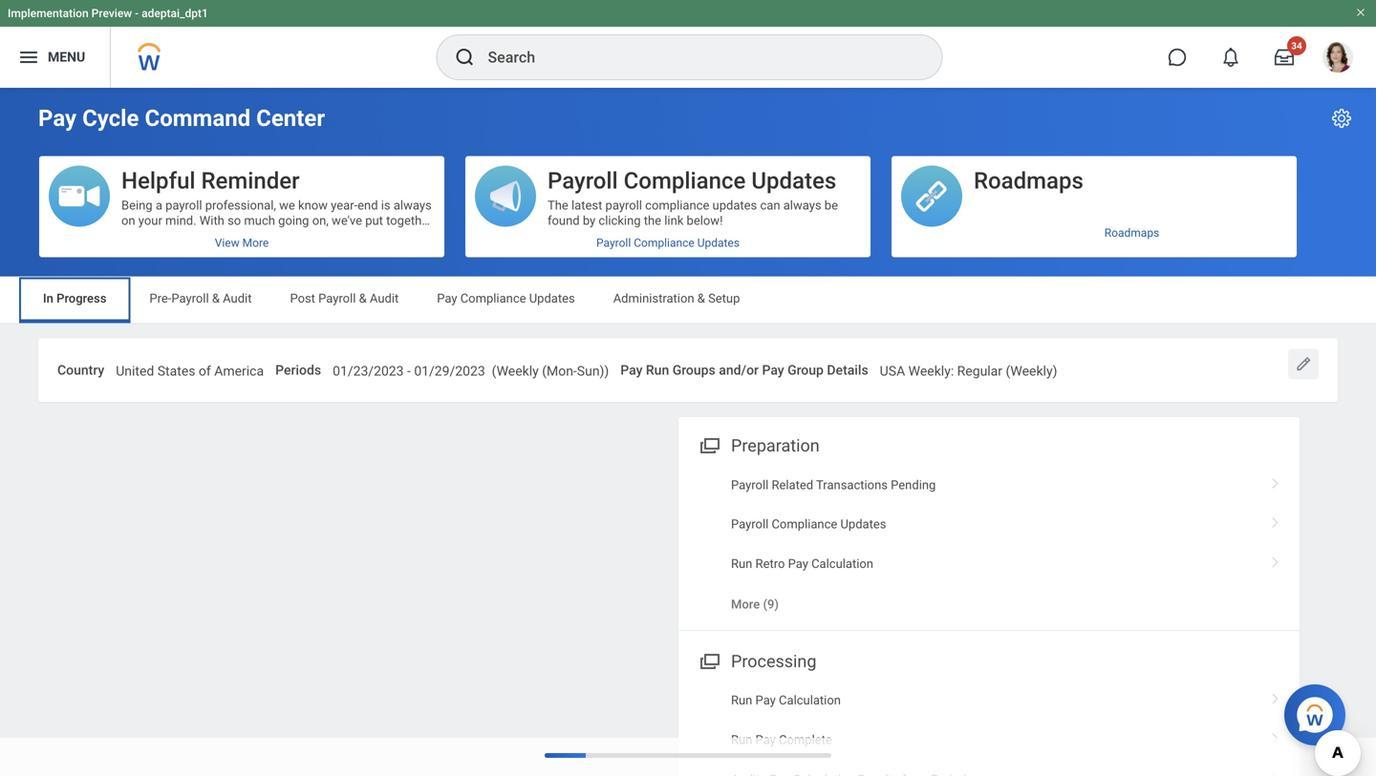 Task type: describe. For each thing, give the bounding box(es) containing it.
on
[[121, 214, 135, 228]]

keep
[[162, 244, 188, 258]]

can
[[760, 198, 780, 213]]

menu group image
[[696, 648, 721, 674]]

preview
[[91, 7, 132, 20]]

latest
[[571, 198, 602, 213]]

chevron right image for payroll compliance updates
[[1263, 511, 1288, 530]]

reminder
[[201, 167, 300, 194]]

always inside "being a payroll professional, we know year-end is always on your mind. with so much going on, we've put together a quick video to remind you of some important concepts to help keep your stress down!"
[[394, 198, 432, 213]]

chevron right image for payroll related transactions pending
[[1263, 471, 1288, 491]]

more (9) button
[[731, 596, 779, 613]]

is
[[381, 198, 390, 213]]

post
[[290, 291, 315, 306]]

pay cycle command center
[[38, 105, 325, 132]]

roadmaps button
[[892, 156, 1297, 228]]

run retro pay calculation link
[[678, 545, 1300, 584]]

inbox large image
[[1275, 48, 1294, 67]]

country element
[[116, 351, 264, 386]]

the
[[548, 198, 568, 213]]

list for preparation
[[678, 466, 1300, 625]]

clicking
[[599, 214, 641, 228]]

with
[[199, 214, 224, 228]]

video
[[164, 229, 194, 243]]

in
[[43, 291, 53, 306]]

of inside "being a payroll professional, we know year-end is always on your mind. with so much going on, we've put together a quick video to remind you of some important concepts to help keep your stress down!"
[[275, 229, 287, 243]]

processing
[[731, 652, 817, 672]]

groups
[[672, 363, 716, 378]]

01/23/2023 - 01/29/2023  (weekly (mon-sun))
[[333, 364, 609, 379]]

chevron right image for run pay complete
[[1263, 727, 1288, 746]]

1 horizontal spatial to
[[197, 229, 208, 243]]

more
[[731, 598, 760, 612]]

always inside the latest payroll compliance updates can always be found by clicking the link below!
[[783, 198, 821, 213]]

by
[[583, 214, 596, 228]]

pending
[[891, 478, 936, 492]]

you
[[252, 229, 272, 243]]

progress
[[57, 291, 106, 306]]

pay right retro
[[788, 557, 808, 572]]

periods
[[275, 363, 321, 378]]

so
[[227, 214, 241, 228]]

updates inside tab list
[[529, 291, 575, 306]]

audit for post payroll & audit
[[370, 291, 399, 306]]

01/23/2023 - 01/29/2023  (Weekly (Mon-Sun)) text field
[[333, 352, 609, 385]]

the
[[644, 214, 661, 228]]

usa weekly: regular (weekly)
[[880, 364, 1057, 379]]

run pay complete
[[731, 733, 832, 748]]

run pay calculation
[[731, 694, 841, 708]]

run pay complete link
[[678, 721, 1300, 760]]

preparation
[[731, 436, 820, 457]]

0 vertical spatial calculation
[[811, 557, 873, 572]]

united
[[116, 364, 154, 379]]

34
[[1291, 40, 1302, 52]]

updates down below!
[[697, 236, 740, 250]]

(9)
[[763, 598, 779, 612]]

being
[[121, 198, 153, 213]]

menu button
[[0, 27, 110, 88]]

payroll for payroll
[[605, 198, 642, 213]]

justify image
[[17, 46, 40, 69]]

payroll down clicking
[[596, 236, 631, 250]]

updates
[[712, 198, 757, 213]]

administration
[[613, 291, 694, 306]]

01/23/2023
[[333, 364, 404, 379]]

more (9) link
[[678, 584, 1300, 625]]

command
[[145, 105, 251, 132]]

implementation
[[8, 7, 89, 20]]

and/or
[[719, 363, 759, 378]]

post payroll & audit
[[290, 291, 399, 306]]

usa
[[880, 364, 905, 379]]

1 vertical spatial payroll compliance updates link
[[678, 505, 1300, 545]]

weekly:
[[908, 364, 954, 379]]

helpful reminder
[[121, 167, 300, 194]]

- inside text box
[[407, 364, 411, 379]]

1 vertical spatial calculation
[[779, 694, 841, 708]]

main content containing pay cycle command center
[[0, 88, 1376, 777]]

profile logan mcneil image
[[1323, 42, 1353, 77]]

3 & from the left
[[697, 291, 705, 306]]

adeptai_dpt1
[[142, 7, 208, 20]]

pay up the 01/29/2023
[[437, 291, 457, 306]]

cycle
[[82, 105, 139, 132]]

related
[[772, 478, 813, 492]]

complete
[[779, 733, 832, 748]]

down!
[[255, 244, 289, 258]]

menu banner
[[0, 0, 1376, 88]]

implementation preview -   adeptai_dpt1
[[8, 7, 208, 20]]

USA Weekly: Regular (Weekly) text field
[[880, 352, 1057, 385]]

compliance inside tab list
[[460, 291, 526, 306]]

professional,
[[205, 198, 276, 213]]

1 vertical spatial payroll compliance updates
[[596, 236, 740, 250]]

important
[[324, 229, 378, 243]]

together
[[386, 214, 432, 228]]

compliance down the link
[[634, 236, 694, 250]]

pay left complete
[[755, 733, 776, 748]]

34 button
[[1263, 36, 1306, 78]]

0 vertical spatial payroll compliance updates link
[[465, 229, 871, 258]]

concepts
[[381, 229, 432, 243]]

states
[[157, 364, 195, 379]]

know
[[298, 198, 328, 213]]

0 horizontal spatial to
[[121, 244, 132, 258]]

more (9)
[[731, 598, 779, 612]]

0 vertical spatial payroll compliance updates
[[548, 167, 836, 194]]

in progress
[[43, 291, 106, 306]]

& for pre-payroll & audit
[[212, 291, 220, 306]]

america
[[214, 364, 264, 379]]

(weekly)
[[1006, 364, 1057, 379]]

updates inside list
[[840, 518, 886, 532]]

payroll down keep
[[171, 291, 209, 306]]

we've
[[332, 214, 362, 228]]

mind.
[[165, 214, 196, 228]]

compliance
[[645, 198, 709, 213]]

run for run retro pay calculation
[[731, 557, 752, 572]]



Task type: vqa. For each thing, say whether or not it's contained in the screenshot.
Payroll Related Transactions Pending
yes



Task type: locate. For each thing, give the bounding box(es) containing it.
your right keep
[[191, 244, 215, 258]]

be
[[824, 198, 838, 213]]

remind
[[211, 229, 249, 243]]

1 chevron right image from the top
[[1263, 511, 1288, 530]]

payroll compliance updates link up more (9) link
[[678, 505, 1300, 545]]

Search Workday  search field
[[488, 36, 903, 78]]

tab list
[[19, 278, 1357, 323]]

payroll inside "being a payroll professional, we know year-end is always on your mind. with so much going on, we've put together a quick video to remind you of some important concepts to help keep your stress down!"
[[165, 198, 202, 213]]

compliance up run retro pay calculation
[[772, 518, 837, 532]]

1 vertical spatial list
[[678, 681, 1300, 777]]

tab list inside main content
[[19, 278, 1357, 323]]

audit
[[223, 291, 252, 306], [370, 291, 399, 306]]

pay
[[38, 105, 77, 132], [437, 291, 457, 306], [620, 363, 643, 378], [762, 363, 784, 378], [788, 557, 808, 572], [755, 694, 776, 708], [755, 733, 776, 748]]

& for post payroll & audit
[[359, 291, 367, 306]]

pay left cycle
[[38, 105, 77, 132]]

the latest payroll compliance updates can always be found by clicking the link below!
[[548, 198, 838, 228]]

chevron right image
[[1263, 471, 1288, 491], [1263, 687, 1288, 706], [1263, 727, 1288, 746], [1263, 766, 1288, 777]]

1 horizontal spatial -
[[407, 364, 411, 379]]

pre-payroll & audit
[[149, 291, 252, 306]]

payroll compliance updates down the link
[[596, 236, 740, 250]]

payroll left related
[[731, 478, 769, 492]]

payroll related transactions pending link
[[678, 466, 1300, 505]]

we
[[279, 198, 295, 213]]

united states of america
[[116, 364, 264, 379]]

updates down transactions
[[840, 518, 886, 532]]

your up 'quick'
[[138, 214, 162, 228]]

1 chevron right image from the top
[[1263, 471, 1288, 491]]

periods element
[[333, 351, 609, 386]]

compliance up compliance
[[624, 167, 746, 194]]

1 vertical spatial chevron right image
[[1263, 551, 1288, 570]]

1 horizontal spatial roadmaps
[[1104, 226, 1159, 240]]

payroll related transactions pending
[[731, 478, 936, 492]]

payroll up latest
[[548, 167, 618, 194]]

calculation
[[811, 557, 873, 572], [779, 694, 841, 708]]

pre-
[[149, 291, 171, 306]]

to down with
[[197, 229, 208, 243]]

0 horizontal spatial always
[[394, 198, 432, 213]]

pay run groups and/or pay group details element
[[880, 351, 1057, 386]]

payroll
[[165, 198, 202, 213], [605, 198, 642, 213]]

0 vertical spatial a
[[156, 198, 162, 213]]

configure this page image
[[1330, 107, 1353, 130]]

1 horizontal spatial payroll
[[605, 198, 642, 213]]

chevron right image inside run retro pay calculation link
[[1263, 551, 1288, 570]]

payroll compliance updates link
[[465, 229, 871, 258], [678, 505, 1300, 545]]

a right being at the left
[[156, 198, 162, 213]]

calculation up complete
[[779, 694, 841, 708]]

2 vertical spatial payroll compliance updates
[[731, 518, 886, 532]]

payroll up retro
[[731, 518, 769, 532]]

& right post in the top left of the page
[[359, 291, 367, 306]]

list for processing
[[678, 681, 1300, 777]]

run for run pay calculation
[[731, 694, 752, 708]]

payroll up clicking
[[605, 198, 642, 213]]

chevron right image inside run pay complete link
[[1263, 727, 1288, 746]]

2 audit from the left
[[370, 291, 399, 306]]

compliance
[[624, 167, 746, 194], [634, 236, 694, 250], [460, 291, 526, 306], [772, 518, 837, 532]]

3 chevron right image from the top
[[1263, 727, 1288, 746]]

updates up can
[[751, 167, 836, 194]]

calculation right retro
[[811, 557, 873, 572]]

always left be
[[783, 198, 821, 213]]

menu group image
[[696, 432, 721, 458]]

0 horizontal spatial -
[[135, 7, 139, 20]]

payroll compliance updates
[[548, 167, 836, 194], [596, 236, 740, 250], [731, 518, 886, 532]]

payroll inside the latest payroll compliance updates can always be found by clicking the link below!
[[605, 198, 642, 213]]

year-
[[331, 198, 358, 213]]

1 horizontal spatial always
[[783, 198, 821, 213]]

payroll up mind.
[[165, 198, 202, 213]]

0 horizontal spatial a
[[121, 229, 128, 243]]

help
[[135, 244, 159, 258]]

audit down concepts on the left of the page
[[370, 291, 399, 306]]

2 chevron right image from the top
[[1263, 551, 1288, 570]]

end
[[358, 198, 378, 213]]

being a payroll professional, we know year-end is always on your mind. with so much going on, we've put together a quick video to remind you of some important concepts to help keep your stress down!
[[121, 198, 432, 258]]

a
[[156, 198, 162, 213], [121, 229, 128, 243]]

1 & from the left
[[212, 291, 220, 306]]

0 horizontal spatial audit
[[223, 291, 252, 306]]

search image
[[453, 46, 476, 69]]

chevron right image for run retro pay calculation
[[1263, 551, 1288, 570]]

details
[[827, 363, 868, 378]]

payroll compliance updates up run retro pay calculation
[[731, 518, 886, 532]]

of up down! at the left
[[275, 229, 287, 243]]

0 vertical spatial to
[[197, 229, 208, 243]]

run for run pay complete
[[731, 733, 752, 748]]

1 audit from the left
[[223, 291, 252, 306]]

quick
[[131, 229, 161, 243]]

1 vertical spatial roadmaps
[[1104, 226, 1159, 240]]

0 vertical spatial list
[[678, 466, 1300, 625]]

chevron right image inside run pay calculation link
[[1263, 687, 1288, 706]]

- inside menu banner
[[135, 7, 139, 20]]

some
[[290, 229, 321, 243]]

chevron right image
[[1263, 511, 1288, 530], [1263, 551, 1288, 570]]

01/29/2023
[[414, 364, 485, 379]]

1 vertical spatial a
[[121, 229, 128, 243]]

menu
[[48, 49, 85, 65]]

roadmaps link
[[892, 219, 1297, 248]]

& left the setup
[[697, 291, 705, 306]]

transactions
[[816, 478, 888, 492]]

tab list containing in progress
[[19, 278, 1357, 323]]

edit image
[[1294, 355, 1313, 374]]

administration & setup
[[613, 291, 740, 306]]

updates up (mon-
[[529, 291, 575, 306]]

0 vertical spatial your
[[138, 214, 162, 228]]

1 always from the left
[[394, 198, 432, 213]]

0 horizontal spatial &
[[212, 291, 220, 306]]

0 horizontal spatial roadmaps
[[974, 167, 1084, 194]]

going
[[278, 214, 309, 228]]

of inside text box
[[199, 364, 211, 379]]

2 horizontal spatial &
[[697, 291, 705, 306]]

payroll compliance updates link down the link
[[465, 229, 871, 258]]

2 payroll from the left
[[605, 198, 642, 213]]

list containing payroll related transactions pending
[[678, 466, 1300, 625]]

run retro pay calculation
[[731, 557, 873, 572]]

& down stress
[[212, 291, 220, 306]]

to
[[197, 229, 208, 243], [121, 244, 132, 258]]

0 horizontal spatial your
[[138, 214, 162, 228]]

country
[[57, 363, 104, 378]]

pay left group
[[762, 363, 784, 378]]

1 vertical spatial your
[[191, 244, 215, 258]]

payroll compliance updates inside list
[[731, 518, 886, 532]]

pay compliance updates
[[437, 291, 575, 306]]

put
[[365, 214, 383, 228]]

1 vertical spatial -
[[407, 364, 411, 379]]

United States of America text field
[[116, 352, 264, 385]]

4 chevron right image from the top
[[1263, 766, 1288, 777]]

below!
[[687, 214, 723, 228]]

to left help
[[121, 244, 132, 258]]

payroll right post in the top left of the page
[[318, 291, 356, 306]]

updates
[[751, 167, 836, 194], [697, 236, 740, 250], [529, 291, 575, 306], [840, 518, 886, 532]]

1 horizontal spatial audit
[[370, 291, 399, 306]]

2 always from the left
[[783, 198, 821, 213]]

2 list from the top
[[678, 681, 1300, 777]]

- right the 01/23/2023 at the top left of page
[[407, 364, 411, 379]]

0 vertical spatial -
[[135, 7, 139, 20]]

2 & from the left
[[359, 291, 367, 306]]

main content
[[0, 88, 1376, 777]]

setup
[[708, 291, 740, 306]]

notifications large image
[[1221, 48, 1240, 67]]

run pay calculation link
[[678, 681, 1300, 721]]

always
[[394, 198, 432, 213], [783, 198, 821, 213]]

on,
[[312, 214, 329, 228]]

pay right sun))
[[620, 363, 643, 378]]

roadmaps inside button
[[974, 167, 1084, 194]]

1 vertical spatial to
[[121, 244, 132, 258]]

run down processing
[[731, 694, 752, 708]]

1 payroll from the left
[[165, 198, 202, 213]]

(mon-
[[542, 364, 577, 379]]

1 vertical spatial of
[[199, 364, 211, 379]]

compliance up periods element
[[460, 291, 526, 306]]

close environment banner image
[[1355, 7, 1367, 18]]

payroll compliance updates up compliance
[[548, 167, 836, 194]]

1 horizontal spatial of
[[275, 229, 287, 243]]

chevron right image inside payroll compliance updates link
[[1263, 511, 1288, 530]]

run down run pay calculation
[[731, 733, 752, 748]]

stress
[[218, 244, 252, 258]]

0 horizontal spatial payroll
[[165, 198, 202, 213]]

of right states
[[199, 364, 211, 379]]

- right preview
[[135, 7, 139, 20]]

a down on
[[121, 229, 128, 243]]

0 horizontal spatial of
[[199, 364, 211, 379]]

1 horizontal spatial your
[[191, 244, 215, 258]]

found
[[548, 214, 580, 228]]

list containing run pay calculation
[[678, 681, 1300, 777]]

audit for pre-payroll & audit
[[223, 291, 252, 306]]

payroll
[[548, 167, 618, 194], [596, 236, 631, 250], [171, 291, 209, 306], [318, 291, 356, 306], [731, 478, 769, 492], [731, 518, 769, 532]]

chevron right image for run pay calculation
[[1263, 687, 1288, 706]]

pay down processing
[[755, 694, 776, 708]]

audit down stress
[[223, 291, 252, 306]]

1 horizontal spatial a
[[156, 198, 162, 213]]

run left groups
[[646, 363, 669, 378]]

list
[[678, 466, 1300, 625], [678, 681, 1300, 777]]

of
[[275, 229, 287, 243], [199, 364, 211, 379]]

always up together at the top left of page
[[394, 198, 432, 213]]

0 vertical spatial chevron right image
[[1263, 511, 1288, 530]]

pay run groups and/or pay group details
[[620, 363, 868, 378]]

0 vertical spatial of
[[275, 229, 287, 243]]

helpful
[[121, 167, 195, 194]]

your
[[138, 214, 162, 228], [191, 244, 215, 258]]

1 list from the top
[[678, 466, 1300, 625]]

chevron right image inside payroll related transactions pending link
[[1263, 471, 1288, 491]]

center
[[256, 105, 325, 132]]

1 horizontal spatial &
[[359, 291, 367, 306]]

compliance inside list
[[772, 518, 837, 532]]

run left retro
[[731, 557, 752, 572]]

2 chevron right image from the top
[[1263, 687, 1288, 706]]

sun))
[[577, 364, 609, 379]]

(weekly
[[492, 364, 539, 379]]

group
[[787, 363, 824, 378]]

regular
[[957, 364, 1002, 379]]

payroll for helpful
[[165, 198, 202, 213]]

0 vertical spatial roadmaps
[[974, 167, 1084, 194]]

much
[[244, 214, 275, 228]]



